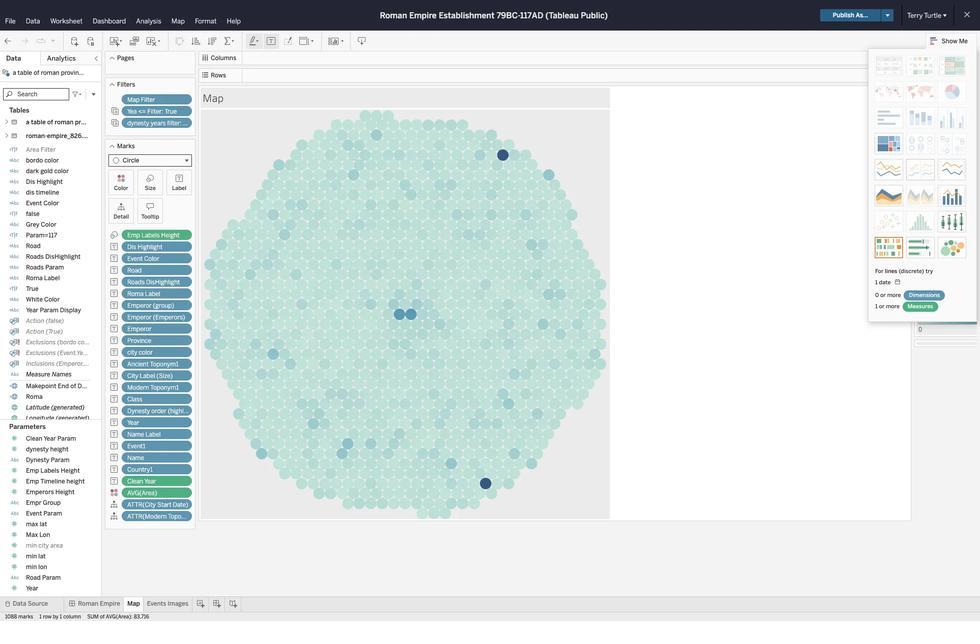 Task type: locate. For each thing, give the bounding box(es) containing it.
publish as... button
[[821, 9, 882, 21]]

area up bordo
[[26, 146, 39, 153]]

lon up max lon text box on the right top of page
[[932, 246, 943, 254]]

clean for clean year param
[[26, 435, 42, 442]]

height right timeline
[[67, 478, 85, 485]]

emperor up province on the left of page
[[127, 326, 152, 333]]

1 horizontal spatial dis
[[127, 244, 136, 251]]

param down 'group'
[[43, 510, 62, 517]]

roman
[[55, 119, 74, 126]]

pages
[[117, 55, 134, 62]]

empire up sum of avg(area): 83,716
[[100, 600, 120, 607]]

1 horizontal spatial min lat
[[919, 158, 939, 167]]

area
[[943, 89, 956, 97], [50, 542, 63, 549]]

1 vertical spatial roma label
[[127, 290, 160, 298]]

color
[[114, 185, 128, 192], [43, 200, 59, 207], [41, 221, 57, 228], [144, 255, 159, 262], [44, 296, 60, 303]]

(generated) for latitude (generated)
[[51, 404, 85, 411]]

1 vertical spatial min city area
[[26, 542, 64, 549]]

empr
[[26, 499, 42, 506]]

roads up white
[[26, 264, 44, 271]]

1 vertical spatial of
[[70, 383, 76, 390]]

emp labels height down tooltip
[[127, 232, 180, 239]]

dis up dis
[[26, 178, 35, 185]]

white
[[26, 296, 43, 303]]

emp labels height up timeline
[[26, 467, 80, 474]]

clean down parameters
[[26, 435, 42, 442]]

min city area  text field
[[921, 100, 981, 108]]

0 vertical spatial max lat
[[919, 217, 940, 225]]

0 vertical spatial empire
[[410, 10, 437, 20]]

1 vertical spatial dis highlight
[[127, 244, 163, 251]]

2 vertical spatial emp
[[26, 478, 39, 485]]

exclusions (event,year)
[[26, 350, 91, 357]]

download image
[[357, 36, 367, 46]]

provinces
[[75, 119, 103, 126]]

dynesty param down max lon text box on the right top of page
[[919, 275, 963, 283]]

1 vertical spatial true
[[183, 120, 195, 127]]

1 left date
[[876, 279, 878, 286]]

0 horizontal spatial lon
[[40, 531, 50, 538]]

2 emperor from the top
[[127, 314, 152, 321]]

min lon text field
[[921, 199, 981, 207]]

data source
[[13, 600, 48, 607]]

1 left row
[[39, 614, 42, 620]]

roma up emperor (group)
[[127, 290, 144, 298]]

1 applies to selected worksheets with same data source image from the top
[[111, 107, 119, 115]]

country1
[[127, 466, 153, 473]]

1 horizontal spatial max
[[919, 217, 931, 225]]

more up 1 or more
[[888, 292, 902, 299]]

source
[[28, 600, 48, 607]]

applies to selected worksheets with same data source image up 'and'
[[111, 107, 119, 115]]

0 horizontal spatial 0
[[876, 292, 880, 299]]

0 vertical spatial min lat
[[919, 158, 939, 167]]

0 horizontal spatial clean
[[26, 435, 42, 442]]

emperor for emperor (group)
[[127, 302, 152, 309]]

0 vertical spatial max lon
[[919, 246, 943, 254]]

emperors height
[[26, 488, 75, 496]]

lat
[[931, 158, 939, 167], [932, 217, 940, 225], [40, 521, 47, 528], [38, 553, 46, 560]]

max down event param
[[26, 531, 38, 538]]

2 action from the top
[[26, 328, 44, 335]]

1 horizontal spatial min lon
[[919, 188, 940, 196]]

1 horizontal spatial empire
[[410, 10, 437, 20]]

name
[[127, 431, 144, 438], [127, 455, 144, 462]]

param down max lon text box on the right top of page
[[944, 275, 963, 283]]

label right size
[[172, 185, 187, 192]]

color right gold
[[54, 168, 69, 175]]

2 vertical spatial road
[[26, 574, 41, 581]]

min lon
[[919, 188, 940, 196], [26, 563, 47, 571]]

param
[[45, 264, 64, 271], [944, 275, 963, 283], [40, 307, 58, 314], [57, 435, 76, 442], [51, 456, 70, 464], [43, 510, 62, 517], [42, 574, 61, 581]]

exclusions down action (true)
[[26, 339, 56, 346]]

road up data source
[[26, 574, 41, 581]]

1 down 0 or more
[[876, 303, 878, 310]]

city up "min city area" text box
[[931, 89, 942, 97]]

0 horizontal spatial roma label
[[26, 275, 60, 282]]

roads up roads param
[[26, 253, 44, 260]]

0 vertical spatial labels
[[142, 232, 160, 239]]

1 or more
[[876, 303, 902, 310]]

event color down the dis timeline
[[26, 200, 59, 207]]

action up action (true)
[[26, 317, 44, 325]]

marks. press enter to open the view data window.. use arrow keys to navigate data visualization elements. image
[[201, 110, 611, 519]]

show me button
[[926, 33, 978, 49]]

1 vertical spatial name
[[127, 455, 144, 462]]

1 vertical spatial min lon
[[26, 563, 47, 571]]

map up 83,716
[[127, 600, 140, 607]]

Max Lon text field
[[921, 257, 981, 265]]

and
[[105, 119, 116, 126]]

empire left establishment
[[410, 10, 437, 20]]

lon up road param in the left of the page
[[38, 563, 47, 571]]

dishighlight up (group)
[[146, 279, 180, 286]]

1 horizontal spatial max lon
[[919, 246, 943, 254]]

1088 marks
[[5, 614, 33, 620]]

0 horizontal spatial dis
[[26, 178, 35, 185]]

0 vertical spatial of
[[47, 119, 53, 126]]

0 vertical spatial height
[[50, 446, 68, 453]]

2 vertical spatial height
[[55, 488, 75, 496]]

toponym1 for modern toponym1
[[150, 384, 179, 391]]

2 name from the top
[[127, 455, 144, 462]]

collapse image
[[93, 56, 99, 62]]

name for name label
[[127, 431, 144, 438]]

area right the avg. at the right of page
[[931, 304, 945, 312]]

exclusions (bordo color,event,year)
[[26, 339, 125, 346]]

toponym1 down (size)
[[150, 384, 179, 391]]

min lon up road param in the left of the page
[[26, 563, 47, 571]]

more down 0 or more
[[887, 303, 901, 310]]

dynesty down <=
[[127, 120, 149, 127]]

show me
[[943, 38, 969, 45]]

applies to selected worksheets with same data source image for yea <= filter: true
[[111, 107, 119, 115]]

(generated)
[[51, 404, 85, 411], [56, 415, 90, 422]]

0 vertical spatial 0
[[876, 292, 880, 299]]

1 vertical spatial emp labels height
[[26, 467, 80, 474]]

roma up latitude
[[26, 393, 43, 401]]

as...
[[856, 12, 869, 19]]

1 vertical spatial max lat
[[26, 521, 47, 528]]

0 vertical spatial (generated)
[[51, 404, 85, 411]]

dynesty for dynesty height
[[26, 446, 49, 453]]

1
[[876, 279, 878, 286], [876, 303, 878, 310], [39, 614, 42, 620], [60, 614, 62, 620]]

of right table
[[47, 119, 53, 126]]

roma label down roads param
[[26, 275, 60, 282]]

1 horizontal spatial dynesty
[[127, 120, 149, 127]]

name up event1
[[127, 431, 144, 438]]

applies to selected worksheets with same data source image for dynesty years filter: true
[[111, 119, 119, 127]]

83,716
[[134, 614, 149, 620]]

highlight image
[[249, 36, 260, 46]]

0 vertical spatial roma
[[26, 275, 43, 282]]

param up 'action (false)'
[[40, 307, 58, 314]]

clean year
[[127, 478, 156, 485]]

1 exclusions from the top
[[26, 339, 56, 346]]

roads
[[26, 253, 44, 260], [26, 264, 44, 271], [127, 279, 145, 286]]

1 vertical spatial exclusions
[[26, 350, 56, 357]]

0 vertical spatial exclusions
[[26, 339, 56, 346]]

toponym1 for ancient toponym1
[[150, 361, 179, 368]]

2 exclusions from the top
[[26, 350, 56, 357]]

longitude (generated)
[[26, 415, 90, 422]]

min city area up "min city area" text box
[[919, 89, 957, 97]]

0 vertical spatial roman
[[380, 10, 408, 20]]

2 vertical spatial color
[[139, 349, 153, 356]]

0 vertical spatial highlight
[[37, 178, 63, 185]]

emperor
[[127, 302, 152, 309], [127, 314, 152, 321], [127, 326, 152, 333]]

1 vertical spatial or
[[880, 303, 885, 310]]

Search text field
[[3, 88, 69, 100]]

sum
[[87, 614, 99, 620]]

roma label
[[26, 275, 60, 282], [127, 290, 160, 298]]

emperor (emperors)
[[127, 314, 185, 321]]

1 vertical spatial applies to selected worksheets with same data source image
[[111, 119, 119, 127]]

117ad
[[521, 10, 544, 20]]

1 emperor from the top
[[127, 302, 152, 309]]

1 action from the top
[[26, 317, 44, 325]]

min lon up 'min lon' text box
[[919, 188, 940, 196]]

gold
[[40, 168, 53, 175]]

dynesty param down the dynesty height
[[26, 456, 70, 464]]

1 vertical spatial area
[[931, 304, 945, 312]]

event color down tooltip
[[127, 255, 159, 262]]

event color
[[26, 200, 59, 207], [127, 255, 159, 262]]

color for city color
[[139, 349, 153, 356]]

road param
[[26, 574, 61, 581]]

1 horizontal spatial min city area
[[919, 89, 957, 97]]

filter
[[141, 96, 155, 103], [41, 146, 56, 153]]

sort emperor (group) descending by avg. area image
[[207, 36, 218, 46]]

0 horizontal spatial filter
[[41, 146, 56, 153]]

applies to selected worksheets with same data source image up marks
[[111, 119, 119, 127]]

max up "max lat" text box
[[919, 217, 931, 225]]

max down event param
[[26, 521, 38, 528]]

dis highlight up the dis timeline
[[26, 178, 63, 185]]

0 horizontal spatial lon
[[38, 563, 47, 571]]

0 vertical spatial dynesty
[[127, 120, 149, 127]]

1 vertical spatial event
[[127, 255, 143, 262]]

dynesty height
[[26, 446, 68, 453]]

true for dynesty years filter: true
[[183, 120, 195, 127]]

dis highlight down tooltip
[[127, 244, 163, 251]]

color,event,year)
[[78, 339, 125, 346]]

roma down roads param
[[26, 275, 43, 282]]

name down event1
[[127, 455, 144, 462]]

file
[[5, 17, 16, 25]]

79bc-
[[497, 10, 521, 20]]

1 vertical spatial dynesty
[[26, 446, 49, 453]]

data
[[26, 17, 40, 25], [6, 55, 21, 62], [13, 600, 26, 607]]

fit image
[[299, 36, 315, 46]]

emperor down emperor (group)
[[127, 314, 152, 321]]

clear sheet image
[[146, 36, 162, 46]]

1 horizontal spatial lon
[[932, 246, 943, 254]]

event down empr
[[26, 510, 42, 517]]

of right sum
[[100, 614, 105, 620]]

0 vertical spatial dis highlight
[[26, 178, 63, 185]]

roads dishighlight up roads param
[[26, 253, 81, 260]]

data up '1088 marks'
[[13, 600, 26, 607]]

avg(area):
[[106, 614, 133, 620]]

1 vertical spatial highlight
[[138, 244, 163, 251]]

2 horizontal spatial true
[[183, 120, 195, 127]]

attr(modern toponym1)
[[127, 513, 199, 520]]

city
[[931, 89, 942, 97], [127, 349, 137, 356], [38, 542, 49, 549]]

applies to selected worksheets with same data source image
[[111, 107, 119, 115], [111, 119, 119, 127]]

emp timeline height
[[26, 478, 85, 485]]

0 vertical spatial dishighlight
[[45, 253, 81, 260]]

0 vertical spatial city
[[931, 89, 942, 97]]

1 vertical spatial lon
[[38, 563, 47, 571]]

0 vertical spatial applies to selected worksheets with same data source image
[[111, 107, 119, 115]]

of right end
[[70, 383, 76, 390]]

1 vertical spatial color
[[54, 168, 69, 175]]

dis timeline
[[26, 189, 59, 196]]

clean year param
[[26, 435, 76, 442]]

longitude
[[26, 415, 54, 422]]

year up avg(area)
[[144, 478, 156, 485]]

0 vertical spatial emperor
[[127, 302, 152, 309]]

new worksheet image
[[109, 36, 123, 46]]

(tableau
[[546, 10, 579, 20]]

dis down detail
[[127, 244, 136, 251]]

(generated) for longitude (generated)
[[56, 415, 90, 422]]

filter up 'bordo color'
[[41, 146, 56, 153]]

(highlihgt)
[[168, 408, 197, 415]]

lon down event param
[[40, 531, 50, 538]]

max lon
[[919, 246, 943, 254], [26, 531, 50, 538]]

color for bordo color
[[44, 157, 59, 164]]

dynesty
[[127, 120, 149, 127], [26, 446, 49, 453]]

exclusions
[[26, 339, 56, 346], [26, 350, 56, 357]]

0 horizontal spatial min lat
[[26, 553, 46, 560]]

dis
[[26, 189, 34, 196]]

0 vertical spatial min city area
[[919, 89, 957, 97]]

roads dishighlight up emperor (group)
[[127, 279, 180, 286]]

highlight down tooltip
[[138, 244, 163, 251]]

area
[[26, 146, 39, 153], [931, 304, 945, 312]]

name for name
[[127, 455, 144, 462]]

redo image
[[19, 36, 30, 46]]

year
[[919, 118, 932, 126], [26, 307, 38, 314], [127, 419, 139, 427], [44, 435, 56, 442], [144, 478, 156, 485], [26, 585, 38, 592]]

1 vertical spatial roman
[[78, 600, 98, 607]]

height down clean year param
[[50, 446, 68, 453]]

1 vertical spatial toponym1
[[150, 384, 179, 391]]

filter up yea <= filter: true
[[141, 96, 155, 103]]

dimensions
[[910, 292, 941, 299]]

event up false
[[26, 200, 42, 207]]

color down province on the left of page
[[139, 349, 153, 356]]

roman for roman empire establishment 79bc-117ad (tableau public)
[[380, 10, 408, 20]]

max lon up try
[[919, 246, 943, 254]]

dashboard
[[93, 17, 126, 25]]

1 vertical spatial min lat
[[26, 553, 46, 560]]

dynesty down clean year param
[[26, 446, 49, 453]]

size
[[145, 185, 156, 192]]

clean down country1 at the bottom left of page
[[127, 478, 143, 485]]

1 vertical spatial area
[[50, 542, 63, 549]]

1 horizontal spatial emp labels height
[[127, 232, 180, 239]]

0 vertical spatial action
[[26, 317, 44, 325]]

1 vertical spatial dishighlight
[[146, 279, 180, 286]]

empire for roman empire
[[100, 600, 120, 607]]

2 vertical spatial event
[[26, 510, 42, 517]]

max up try
[[919, 246, 931, 254]]

worksheet
[[50, 17, 83, 25]]

color up detail
[[114, 185, 128, 192]]

or up 1 or more
[[881, 292, 887, 299]]

1 vertical spatial dis
[[127, 244, 136, 251]]

max lat text field
[[921, 228, 981, 236]]

roads param
[[26, 264, 64, 271]]

measure names
[[26, 371, 72, 378]]

1 vertical spatial max
[[26, 531, 38, 538]]

true up white
[[26, 285, 39, 293]]

1 name from the top
[[127, 431, 144, 438]]

of
[[47, 119, 53, 126], [70, 383, 76, 390], [100, 614, 105, 620]]

or down 0 or more
[[880, 303, 885, 310]]

0 horizontal spatial dynesty param
[[26, 456, 70, 464]]

min lat up min lat text field
[[919, 158, 939, 167]]

2 applies to selected worksheets with same data source image from the top
[[111, 119, 119, 127]]

map filter
[[127, 96, 155, 103]]

3 emperor from the top
[[127, 326, 152, 333]]

measures
[[909, 303, 934, 310]]

data down undo icon
[[6, 55, 21, 62]]

0 down 1 date
[[876, 292, 880, 299]]

(event,year)
[[57, 350, 91, 357]]

max lat down event param
[[26, 521, 47, 528]]

0 vertical spatial more
[[888, 292, 902, 299]]

emperor up "emperor (emperors)"
[[127, 302, 152, 309]]

1 horizontal spatial true
[[165, 108, 177, 115]]

1 for 1 or more
[[876, 303, 878, 310]]

2 horizontal spatial city
[[931, 89, 942, 97]]

1 vertical spatial filter
[[41, 146, 56, 153]]

ancient toponym1
[[127, 361, 179, 368]]

true for yea <= filter: true
[[165, 108, 177, 115]]

of for dynesty
[[70, 383, 76, 390]]

0 down the avg. at the right of page
[[919, 325, 923, 333]]

0 horizontal spatial highlight
[[37, 178, 63, 185]]

min lat text field
[[921, 170, 981, 178]]

emperors
[[26, 488, 54, 496]]

1 horizontal spatial lon
[[931, 188, 940, 196]]

dynesty down the dynesty height
[[26, 456, 49, 464]]

0 vertical spatial filter
[[141, 96, 155, 103]]

1 horizontal spatial clean
[[127, 478, 143, 485]]

0 vertical spatial name
[[127, 431, 144, 438]]

labels down tooltip
[[142, 232, 160, 239]]

new data source image
[[70, 36, 80, 46]]

show/hide cards image
[[328, 36, 344, 46]]

1 vertical spatial roads
[[26, 264, 44, 271]]



Task type: vqa. For each thing, say whether or not it's contained in the screenshot.
"(2:22)"
no



Task type: describe. For each thing, give the bounding box(es) containing it.
0 vertical spatial lon
[[932, 246, 943, 254]]

white color
[[26, 296, 60, 303]]

1 vertical spatial event color
[[127, 255, 159, 262]]

undo image
[[3, 36, 13, 46]]

roman-
[[26, 132, 47, 140]]

makepoint
[[26, 383, 56, 390]]

filters
[[117, 81, 135, 88]]

avg. area
[[917, 304, 945, 312]]

1 horizontal spatial dishighlight
[[146, 279, 180, 286]]

lat up road param in the left of the page
[[38, 553, 46, 560]]

2 vertical spatial true
[[26, 285, 39, 293]]

0 vertical spatial road
[[26, 243, 41, 250]]

filter:
[[167, 120, 182, 127]]

0 vertical spatial data
[[26, 17, 40, 25]]

year up the dynesty height
[[44, 435, 56, 442]]

modern toponym1
[[127, 384, 179, 391]]

lat up min lat text field
[[931, 158, 939, 167]]

1 vertical spatial height
[[67, 478, 85, 485]]

totals image
[[224, 36, 236, 46]]

1 for 1 row by 1 column
[[39, 614, 42, 620]]

end
[[58, 383, 69, 390]]

dynesty up dimensions
[[919, 275, 943, 283]]

year down white
[[26, 307, 38, 314]]

filter:
[[147, 108, 163, 115]]

or for 0
[[881, 292, 887, 299]]

pause auto updates image
[[86, 36, 96, 46]]

replay animation image
[[36, 36, 46, 46]]

0 vertical spatial emp labels height
[[127, 232, 180, 239]]

images
[[168, 600, 189, 607]]

1 vertical spatial max lon
[[26, 531, 50, 538]]

table
[[31, 119, 46, 126]]

0 horizontal spatial roads dishighlight
[[26, 253, 81, 260]]

0 horizontal spatial max lat
[[26, 521, 47, 528]]

0 vertical spatial lon
[[931, 188, 940, 196]]

1 date
[[876, 279, 893, 286]]

0 horizontal spatial labels
[[41, 467, 59, 474]]

tables
[[9, 107, 29, 114]]

names
[[52, 371, 72, 378]]

attr(modern
[[127, 513, 167, 520]]

hide mark labels image
[[267, 36, 277, 46]]

color down timeline
[[43, 200, 59, 207]]

0 vertical spatial max
[[919, 217, 931, 225]]

0 vertical spatial max
[[919, 246, 931, 254]]

city color
[[127, 349, 153, 356]]

2 vertical spatial city
[[38, 542, 49, 549]]

dynesty right end
[[78, 383, 101, 390]]

(false)
[[46, 317, 64, 325]]

format workbook image
[[283, 36, 293, 46]]

0 vertical spatial area
[[943, 89, 956, 97]]

rows
[[211, 72, 226, 79]]

2 vertical spatial data
[[13, 600, 26, 607]]

dark gold color
[[26, 168, 69, 175]]

attr(city
[[127, 501, 156, 509]]

0 or more
[[876, 292, 903, 299]]

toponym1)
[[168, 513, 199, 520]]

0 horizontal spatial dis highlight
[[26, 178, 63, 185]]

0 horizontal spatial max
[[26, 531, 38, 538]]

filter for area filter
[[41, 146, 56, 153]]

0 vertical spatial height
[[161, 232, 180, 239]]

clean for clean year
[[127, 478, 143, 485]]

lat up "max lat" text box
[[932, 217, 940, 225]]

lat down event param
[[40, 521, 47, 528]]

analysis
[[136, 17, 161, 25]]

0 horizontal spatial min lon
[[26, 563, 47, 571]]

swap rows and columns image
[[175, 36, 185, 46]]

events
[[147, 600, 166, 607]]

area filter
[[26, 146, 56, 153]]

2 horizontal spatial of
[[100, 614, 105, 620]]

empire for roman empire establishment 79bc-117ad (tableau public)
[[410, 10, 437, 20]]

sort emperor (group) ascending by avg. area image
[[191, 36, 201, 46]]

yea <= filter: true
[[127, 108, 177, 115]]

1 vertical spatial height
[[61, 467, 80, 474]]

yea
[[127, 108, 137, 115]]

exclusions for exclusions (event,year)
[[26, 350, 56, 357]]

dark
[[26, 168, 39, 175]]

province
[[127, 337, 152, 344]]

map up yea
[[127, 96, 140, 103]]

1 vertical spatial road
[[127, 267, 142, 274]]

0 horizontal spatial dishighlight
[[45, 253, 81, 260]]

terry
[[908, 11, 924, 19]]

label down ancient toponym1
[[140, 373, 155, 380]]

year up 117
[[919, 118, 932, 126]]

emperor for emperor (emperors)
[[127, 314, 152, 321]]

label down roads param
[[44, 275, 60, 282]]

name label
[[127, 431, 161, 438]]

action (true)
[[26, 328, 63, 335]]

1 vertical spatial roma
[[127, 290, 144, 298]]

row
[[43, 614, 52, 620]]

roman empire establishment 79bc-117ad (tableau public)
[[380, 10, 608, 20]]

publish
[[834, 12, 855, 19]]

0 horizontal spatial area
[[50, 542, 63, 549]]

(bordo
[[57, 339, 76, 346]]

param down longitude (generated)
[[57, 435, 76, 442]]

empr group
[[26, 499, 61, 506]]

2 vertical spatial roma
[[26, 393, 43, 401]]

modern
[[127, 384, 149, 391]]

1 horizontal spatial roma label
[[127, 290, 160, 298]]

action for action (false)
[[26, 317, 44, 325]]

1 vertical spatial dynesty param
[[26, 456, 70, 464]]

class
[[127, 396, 143, 403]]

dynesty down 'class'
[[127, 408, 150, 415]]

0 vertical spatial dynesty param
[[919, 275, 963, 283]]

color up year param display
[[44, 296, 60, 303]]

attr(city start date)
[[127, 501, 188, 509]]

0 vertical spatial min lon
[[919, 188, 940, 196]]

param up white color
[[45, 264, 64, 271]]

0 for 0 or more
[[876, 292, 880, 299]]

map up the swap rows and columns image
[[172, 17, 185, 25]]

label up event1
[[146, 431, 161, 438]]

action for action (true)
[[26, 328, 44, 335]]

start
[[157, 501, 172, 509]]

roman for roman empire
[[78, 600, 98, 607]]

by
[[53, 614, 59, 620]]

0 horizontal spatial emp labels height
[[26, 467, 80, 474]]

timeline
[[36, 189, 59, 196]]

year down road param in the left of the page
[[26, 585, 38, 592]]

avg.
[[917, 304, 930, 312]]

format
[[195, 17, 217, 25]]

measure
[[26, 371, 50, 378]]

event1
[[127, 443, 146, 450]]

0 for 0
[[919, 325, 923, 333]]

1 horizontal spatial city
[[127, 349, 137, 356]]

1 for 1 date
[[876, 279, 878, 286]]

analytics
[[47, 55, 76, 62]]

filter for map filter
[[141, 96, 155, 103]]

action (false)
[[26, 317, 64, 325]]

0 horizontal spatial min city area
[[26, 542, 64, 549]]

1 horizontal spatial labels
[[142, 232, 160, 239]]

param up source
[[42, 574, 61, 581]]

1 vertical spatial roads dishighlight
[[127, 279, 180, 286]]

turtle
[[925, 11, 942, 19]]

marks
[[117, 143, 135, 150]]

exclusions for exclusions (bordo color,event,year)
[[26, 339, 56, 346]]

1 vertical spatial emp
[[26, 467, 39, 474]]

tooltip
[[141, 214, 159, 220]]

1 vertical spatial data
[[6, 55, 21, 62]]

(size)
[[157, 373, 173, 380]]

help
[[227, 17, 241, 25]]

a table of roman provinces and
[[26, 119, 117, 126]]

me
[[960, 38, 969, 45]]

1088
[[5, 614, 17, 620]]

more for 0 or more
[[888, 292, 902, 299]]

year param display
[[26, 307, 81, 314]]

roman empire
[[78, 600, 120, 607]]

public)
[[581, 10, 608, 20]]

publish as...
[[834, 12, 869, 19]]

ad
[[932, 129, 940, 137]]

of for roman
[[47, 119, 53, 126]]

0 vertical spatial area
[[26, 146, 39, 153]]

0 vertical spatial emp
[[127, 232, 140, 239]]

color up param=117
[[41, 221, 57, 228]]

1 vertical spatial max
[[26, 521, 38, 528]]

1 right by
[[60, 614, 62, 620]]

2 vertical spatial roads
[[127, 279, 145, 286]]

a
[[26, 119, 29, 126]]

lines
[[886, 268, 898, 275]]

terry turtle
[[908, 11, 942, 19]]

bordo color
[[26, 157, 59, 164]]

117
[[921, 129, 931, 137]]

marks
[[18, 614, 33, 620]]

detail
[[114, 214, 129, 220]]

for lines (discrete) try
[[876, 268, 934, 275]]

1 vertical spatial lon
[[40, 531, 50, 538]]

label up emperor (group)
[[145, 290, 160, 298]]

0 vertical spatial roads
[[26, 253, 44, 260]]

duplicate image
[[129, 36, 140, 46]]

year up the name label on the left
[[127, 419, 139, 427]]

1 horizontal spatial max lat
[[919, 217, 940, 225]]

0 vertical spatial event color
[[26, 200, 59, 207]]

1 horizontal spatial dis highlight
[[127, 244, 163, 251]]

bordo
[[26, 157, 43, 164]]

map down 'rows'
[[203, 91, 224, 105]]

replay animation image
[[50, 37, 56, 44]]

param=117
[[26, 232, 57, 239]]

recommended image
[[875, 237, 904, 258]]

param down the dynesty height
[[51, 456, 70, 464]]

makepoint end of dynesty
[[26, 383, 101, 390]]

or for 1
[[880, 303, 885, 310]]

establishment
[[439, 10, 495, 20]]

(group)
[[153, 302, 174, 309]]

timeline
[[40, 478, 65, 485]]

display
[[60, 307, 81, 314]]

city label (size)
[[127, 373, 173, 380]]

(true)
[[46, 328, 63, 335]]

0 vertical spatial event
[[26, 200, 42, 207]]

dynesty for dynesty years filter: true
[[127, 120, 149, 127]]

(discrete)
[[900, 268, 925, 275]]

color down tooltip
[[144, 255, 159, 262]]

0 vertical spatial roma label
[[26, 275, 60, 282]]

more for 1 or more
[[887, 303, 901, 310]]

1 horizontal spatial area
[[931, 304, 945, 312]]



